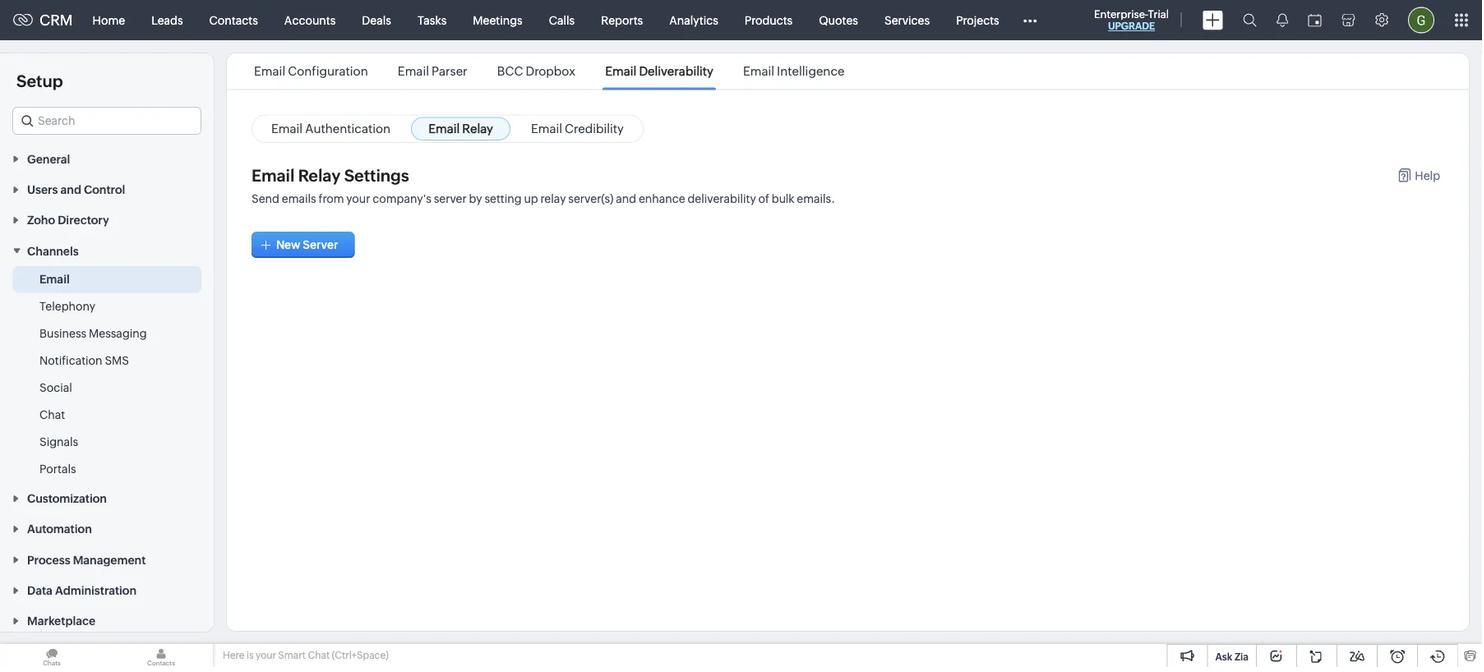 Task type: describe. For each thing, give the bounding box(es) containing it.
leads
[[151, 14, 183, 27]]

automation button
[[0, 514, 214, 544]]

email for email credibility
[[531, 121, 562, 136]]

bulk
[[772, 192, 794, 205]]

intelligence
[[777, 64, 845, 79]]

new
[[276, 238, 301, 252]]

crm
[[39, 12, 73, 29]]

email for email intelligence
[[743, 64, 774, 79]]

new server
[[276, 238, 338, 252]]

of
[[758, 192, 769, 205]]

crm link
[[13, 12, 73, 29]]

authentication
[[305, 121, 391, 136]]

trial
[[1148, 8, 1169, 20]]

business messaging link
[[39, 325, 147, 341]]

process
[[27, 554, 70, 567]]

business messaging
[[39, 327, 147, 340]]

email relay settings
[[252, 166, 409, 185]]

notification
[[39, 354, 102, 367]]

deliverability
[[688, 192, 756, 205]]

signals element
[[1267, 0, 1298, 40]]

telephony link
[[39, 298, 95, 314]]

calls link
[[536, 0, 588, 40]]

Search text field
[[13, 108, 201, 134]]

contacts
[[209, 14, 258, 27]]

deals
[[362, 14, 391, 27]]

analytics
[[669, 14, 718, 27]]

services link
[[871, 0, 943, 40]]

(ctrl+space)
[[332, 650, 389, 661]]

new server button
[[252, 232, 355, 258]]

email configuration
[[254, 64, 368, 79]]

control
[[84, 183, 125, 196]]

products
[[745, 14, 793, 27]]

reports link
[[588, 0, 656, 40]]

customization
[[27, 492, 107, 505]]

chats image
[[0, 644, 104, 667]]

company's
[[373, 192, 431, 205]]

users and control button
[[0, 174, 214, 204]]

directory
[[58, 214, 109, 227]]

channels region
[[0, 266, 214, 483]]

projects
[[956, 14, 999, 27]]

email for email parser
[[398, 64, 429, 79]]

email parser link
[[395, 64, 470, 79]]

1 vertical spatial chat
[[308, 650, 330, 661]]

accounts link
[[271, 0, 349, 40]]

server
[[434, 192, 467, 205]]

general button
[[0, 143, 214, 174]]

data administration
[[27, 584, 137, 597]]

users and control
[[27, 183, 125, 196]]

customization button
[[0, 483, 214, 514]]

0 horizontal spatial your
[[256, 650, 276, 661]]

process management button
[[0, 544, 214, 575]]

dropbox
[[526, 64, 576, 79]]

home link
[[79, 0, 138, 40]]

relay for email relay settings
[[298, 166, 341, 185]]

email for email deliverability
[[605, 64, 637, 79]]

setting
[[484, 192, 522, 205]]

1 horizontal spatial your
[[346, 192, 370, 205]]

relay
[[541, 192, 566, 205]]

bcc dropbox link
[[495, 64, 578, 79]]

email for email relay settings
[[252, 166, 295, 185]]

send emails from your company's server by setting up relay server(s) and enhance deliverability of bulk emails.
[[252, 192, 835, 205]]

parser
[[432, 64, 467, 79]]

search element
[[1233, 0, 1267, 40]]

automation
[[27, 523, 92, 536]]

email credibility link
[[514, 117, 641, 141]]

create menu image
[[1203, 10, 1223, 30]]

email authentication link
[[254, 117, 408, 141]]

email for email relay
[[428, 121, 460, 136]]

bcc
[[497, 64, 523, 79]]

zoho
[[27, 214, 55, 227]]

is
[[247, 650, 254, 661]]

marketplace
[[27, 615, 95, 628]]

credibility
[[565, 121, 624, 136]]

channels button
[[0, 235, 214, 266]]

home
[[93, 14, 125, 27]]

zoho directory
[[27, 214, 109, 227]]

tasks
[[418, 14, 447, 27]]

enhance
[[639, 192, 685, 205]]



Task type: locate. For each thing, give the bounding box(es) containing it.
deliverability
[[639, 64, 713, 79]]

email left authentication in the left of the page
[[271, 121, 303, 136]]

email down reports 'link'
[[605, 64, 637, 79]]

1 vertical spatial relay
[[298, 166, 341, 185]]

and right 'users'
[[60, 183, 81, 196]]

1 horizontal spatial and
[[616, 192, 636, 205]]

social
[[39, 381, 72, 394]]

business
[[39, 327, 86, 340]]

meetings
[[473, 14, 523, 27]]

your right the "is"
[[256, 650, 276, 661]]

bcc dropbox
[[497, 64, 576, 79]]

enterprise-trial upgrade
[[1094, 8, 1169, 32]]

deals link
[[349, 0, 404, 40]]

portals link
[[39, 461, 76, 477]]

analytics link
[[656, 0, 731, 40]]

email relay
[[428, 121, 493, 136]]

projects link
[[943, 0, 1013, 40]]

list containing email configuration
[[239, 53, 859, 89]]

configuration
[[288, 64, 368, 79]]

1 horizontal spatial relay
[[462, 121, 493, 136]]

accounts
[[284, 14, 336, 27]]

0 vertical spatial your
[[346, 192, 370, 205]]

emails
[[282, 192, 316, 205]]

email down channels
[[39, 272, 70, 286]]

1 vertical spatial your
[[256, 650, 276, 661]]

your
[[346, 192, 370, 205], [256, 650, 276, 661]]

zia
[[1235, 651, 1249, 663]]

marketplace button
[[0, 606, 214, 636]]

up
[[524, 192, 538, 205]]

email configuration link
[[252, 64, 371, 79]]

and inside users and control dropdown button
[[60, 183, 81, 196]]

relay inside email relay link
[[462, 121, 493, 136]]

email deliverability link
[[603, 64, 716, 79]]

calls
[[549, 14, 575, 27]]

profile element
[[1398, 0, 1444, 40]]

email link
[[39, 271, 70, 287]]

email left parser
[[398, 64, 429, 79]]

0 vertical spatial relay
[[462, 121, 493, 136]]

ask
[[1215, 651, 1232, 663]]

Other Modules field
[[1013, 7, 1048, 33]]

contacts link
[[196, 0, 271, 40]]

email inside email credibility link
[[531, 121, 562, 136]]

email left credibility
[[531, 121, 562, 136]]

help
[[1415, 169, 1440, 182]]

calendar image
[[1308, 14, 1322, 27]]

search image
[[1243, 13, 1257, 27]]

channels
[[27, 244, 79, 258]]

email up send
[[252, 166, 295, 185]]

zoho directory button
[[0, 204, 214, 235]]

settings
[[344, 166, 409, 185]]

messaging
[[89, 327, 147, 340]]

chat link
[[39, 406, 65, 423]]

chat inside channels region
[[39, 408, 65, 421]]

notification sms link
[[39, 352, 129, 369]]

quotes link
[[806, 0, 871, 40]]

contacts image
[[109, 644, 213, 667]]

email inside email relay link
[[428, 121, 460, 136]]

management
[[73, 554, 146, 567]]

profile image
[[1408, 7, 1434, 33]]

reports
[[601, 14, 643, 27]]

server
[[303, 238, 338, 252]]

email left intelligence
[[743, 64, 774, 79]]

email intelligence link
[[741, 64, 847, 79]]

relay down parser
[[462, 121, 493, 136]]

email deliverability
[[605, 64, 713, 79]]

signals
[[39, 435, 78, 448]]

email parser
[[398, 64, 467, 79]]

process management
[[27, 554, 146, 567]]

0 vertical spatial chat
[[39, 408, 65, 421]]

email inside "email authentication" link
[[271, 121, 303, 136]]

0 horizontal spatial relay
[[298, 166, 341, 185]]

quotes
[[819, 14, 858, 27]]

your right from
[[346, 192, 370, 205]]

chat
[[39, 408, 65, 421], [308, 650, 330, 661]]

portals
[[39, 462, 76, 475]]

leads link
[[138, 0, 196, 40]]

email inside channels region
[[39, 272, 70, 286]]

services
[[884, 14, 930, 27]]

email for email authentication
[[271, 121, 303, 136]]

signals link
[[39, 433, 78, 450]]

relay up from
[[298, 166, 341, 185]]

1 horizontal spatial chat
[[308, 650, 330, 661]]

email down parser
[[428, 121, 460, 136]]

notification sms
[[39, 354, 129, 367]]

email left configuration
[[254, 64, 285, 79]]

and right server(s)
[[616, 192, 636, 205]]

create menu element
[[1193, 0, 1233, 40]]

signals image
[[1277, 13, 1288, 27]]

products link
[[731, 0, 806, 40]]

server(s)
[[568, 192, 614, 205]]

and
[[60, 183, 81, 196], [616, 192, 636, 205]]

general
[[27, 152, 70, 166]]

None field
[[12, 107, 201, 135]]

here
[[223, 650, 245, 661]]

chat right the smart
[[308, 650, 330, 661]]

smart
[[278, 650, 306, 661]]

email intelligence
[[743, 64, 845, 79]]

by
[[469, 192, 482, 205]]

send
[[252, 192, 279, 205]]

here is your smart chat (ctrl+space)
[[223, 650, 389, 661]]

list
[[239, 53, 859, 89]]

chat down social on the left
[[39, 408, 65, 421]]

0 horizontal spatial chat
[[39, 408, 65, 421]]

relay for email relay
[[462, 121, 493, 136]]

relay
[[462, 121, 493, 136], [298, 166, 341, 185]]

emails.
[[797, 192, 835, 205]]

email relay link
[[411, 117, 510, 141]]

social link
[[39, 379, 72, 396]]

data
[[27, 584, 53, 597]]

telephony
[[39, 300, 95, 313]]

setup
[[16, 72, 63, 90]]

email for email configuration
[[254, 64, 285, 79]]

0 horizontal spatial and
[[60, 183, 81, 196]]

sms
[[105, 354, 129, 367]]

email authentication
[[271, 121, 391, 136]]



Task type: vqa. For each thing, say whether or not it's contained in the screenshot.
"Chats" image at the left
yes



